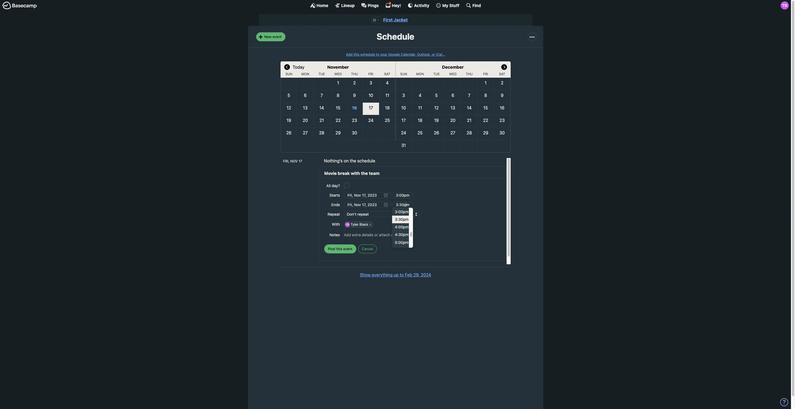 Task type: describe. For each thing, give the bounding box(es) containing it.
1 pick a time… field from the top
[[393, 192, 413, 198]]

show        everything      up to        feb 29, 2024
[[360, 273, 432, 277]]

activity link
[[408, 3, 430, 8]]

new event
[[264, 34, 282, 39]]

Notes text field
[[344, 230, 501, 240]]

my stuff button
[[436, 3, 460, 8]]

or
[[432, 52, 436, 56]]

2024
[[421, 273, 432, 277]]

switch accounts image
[[2, 1, 37, 10]]

Type the name of the event… text field
[[325, 170, 501, 177]]

5:00pm link
[[393, 239, 409, 246]]

the
[[350, 158, 357, 163]]

nov
[[291, 159, 298, 163]]

fri for november
[[369, 72, 374, 76]]

tyler
[[351, 223, 359, 227]]

wed for december
[[450, 72, 457, 76]]

29,
[[414, 273, 420, 277]]

thu for december
[[466, 72, 473, 76]]

5:00pm
[[395, 240, 409, 245]]

home
[[317, 3, 329, 8]]

cancel
[[362, 246, 373, 251]]

nothing's
[[324, 158, 343, 163]]

this for add
[[354, 52, 360, 56]]

stuff
[[450, 3, 460, 8]]

all
[[327, 183, 331, 188]]

show        everything      up to        feb 29, 2024 button
[[360, 272, 432, 278]]

hey! button
[[386, 2, 401, 8]]

to for up
[[400, 273, 404, 277]]

ends
[[332, 202, 340, 207]]

feb
[[405, 273, 413, 277]]

repeat
[[328, 212, 340, 216]]

sat for december
[[500, 72, 506, 76]]

first
[[384, 17, 393, 22]]

outlook,
[[417, 52, 431, 56]]

all day?
[[327, 183, 340, 188]]

wed for november
[[335, 72, 342, 76]]

4:00pm link
[[393, 223, 409, 231]]

mon for november
[[302, 72, 309, 76]]

black
[[360, 223, 369, 227]]

google
[[389, 52, 400, 56]]

on
[[344, 158, 349, 163]]

tyler black image
[[781, 1, 790, 10]]

tue for december
[[434, 72, 440, 76]]

november
[[328, 65, 349, 70]]

mon for december
[[417, 72, 424, 76]]

starts
[[330, 193, 340, 197]]

×
[[369, 223, 372, 227]]

sun for november
[[286, 72, 293, 76]]

2 pick a time… field from the top
[[393, 202, 413, 208]]

fri, nov 17
[[283, 159, 303, 163]]

2:30pm link
[[393, 200, 409, 208]]

4:30pm
[[395, 232, 409, 237]]

sun for december
[[401, 72, 408, 76]]

post this event
[[328, 246, 353, 251]]

your
[[381, 52, 388, 56]]

1 vertical spatial schedule
[[358, 158, 376, 163]]

3:30pm link
[[393, 216, 409, 223]]

add
[[346, 52, 353, 56]]

first jacket
[[384, 17, 408, 22]]

3:00pm
[[395, 209, 409, 214]]

up
[[394, 273, 399, 277]]

× link
[[368, 222, 373, 227]]



Task type: locate. For each thing, give the bounding box(es) containing it.
choose date… field for starts
[[344, 192, 392, 198]]

this right post
[[337, 246, 343, 251]]

lineup link
[[335, 3, 355, 8]]

choose date… field for ends
[[344, 202, 392, 208]]

schedule
[[377, 31, 415, 42]]

this inside button
[[337, 246, 343, 251]]

event inside post this event button
[[344, 246, 353, 251]]

schedule
[[361, 52, 375, 56], [358, 158, 376, 163]]

my
[[443, 3, 449, 8]]

2 thu from the left
[[466, 72, 473, 76]]

pings button
[[362, 3, 379, 8]]

everything
[[372, 273, 393, 277]]

0 vertical spatial schedule
[[361, 52, 375, 56]]

1 wed from the left
[[335, 72, 342, 76]]

5:30pm link
[[393, 246, 409, 254]]

main element
[[0, 0, 792, 11]]

1 vertical spatial choose date… field
[[344, 202, 392, 208]]

tyler black ×
[[351, 223, 372, 227]]

wed down november
[[335, 72, 342, 76]]

post this event button
[[325, 244, 356, 253]]

0 vertical spatial to
[[376, 52, 380, 56]]

With text field
[[374, 221, 501, 228]]

Choose date… field
[[344, 192, 392, 198], [344, 202, 392, 208]]

3:00pm link
[[393, 208, 409, 216]]

2 choose date… field from the top
[[344, 202, 392, 208]]

1 thu from the left
[[351, 72, 358, 76]]

home link
[[310, 3, 329, 8]]

this
[[354, 52, 360, 56], [337, 246, 343, 251]]

tue
[[319, 72, 325, 76], [434, 72, 440, 76]]

lineup
[[342, 3, 355, 8]]

activity
[[414, 3, 430, 8]]

1 vertical spatial event
[[344, 246, 353, 251]]

sat
[[385, 72, 391, 76], [500, 72, 506, 76]]

tue down or at the right top
[[434, 72, 440, 76]]

day?
[[332, 183, 340, 188]]

calendar,
[[401, 52, 417, 56]]

first jacket link
[[384, 17, 408, 22]]

new event link
[[256, 32, 286, 41]]

pick a time… field up 3:00pm
[[393, 202, 413, 208]]

add this schedule to your google calendar, outlook, or ical… link
[[346, 52, 445, 56]]

find
[[473, 3, 481, 8]]

december
[[442, 65, 464, 70]]

today
[[293, 65, 305, 70]]

0 horizontal spatial fri
[[369, 72, 374, 76]]

0 horizontal spatial this
[[337, 246, 343, 251]]

1 sun from the left
[[286, 72, 293, 76]]

1 fri from the left
[[369, 72, 374, 76]]

0 horizontal spatial thu
[[351, 72, 358, 76]]

2 tue from the left
[[434, 72, 440, 76]]

notes
[[330, 232, 340, 237]]

0 horizontal spatial wed
[[335, 72, 342, 76]]

17
[[299, 159, 303, 163]]

find button
[[466, 3, 481, 8]]

thu
[[351, 72, 358, 76], [466, 72, 473, 76]]

1 vertical spatial this
[[337, 246, 343, 251]]

thu for november
[[351, 72, 358, 76]]

wed down december
[[450, 72, 457, 76]]

today link
[[293, 61, 305, 72]]

to right up at the bottom
[[400, 273, 404, 277]]

this for post
[[337, 246, 343, 251]]

new
[[264, 34, 272, 39]]

ical…
[[437, 52, 445, 56]]

pings
[[368, 3, 379, 8]]

1 sat from the left
[[385, 72, 391, 76]]

fri,
[[283, 159, 290, 163]]

tue right today link
[[319, 72, 325, 76]]

to left your
[[376, 52, 380, 56]]

0 horizontal spatial sun
[[286, 72, 293, 76]]

4:00pm
[[395, 225, 409, 229]]

0 horizontal spatial sat
[[385, 72, 391, 76]]

1 horizontal spatial event
[[344, 246, 353, 251]]

to
[[376, 52, 380, 56], [400, 273, 404, 277]]

0 horizontal spatial event
[[273, 34, 282, 39]]

jacket
[[394, 17, 408, 22]]

nothing's on the schedule
[[324, 158, 376, 163]]

wed
[[335, 72, 342, 76], [450, 72, 457, 76]]

0 vertical spatial pick a time… field
[[393, 192, 413, 198]]

sun down calendar,
[[401, 72, 408, 76]]

0 horizontal spatial tue
[[319, 72, 325, 76]]

1 horizontal spatial tue
[[434, 72, 440, 76]]

show
[[360, 273, 371, 277]]

1 horizontal spatial this
[[354, 52, 360, 56]]

mon down outlook,
[[417, 72, 424, 76]]

schedule right the
[[358, 158, 376, 163]]

1 choose date… field from the top
[[344, 192, 392, 198]]

hey!
[[392, 3, 401, 8]]

sun
[[286, 72, 293, 76], [401, 72, 408, 76]]

5:30pm
[[395, 248, 409, 252]]

fri for december
[[484, 72, 489, 76]]

1 horizontal spatial to
[[400, 273, 404, 277]]

1 horizontal spatial mon
[[417, 72, 424, 76]]

tue for november
[[319, 72, 325, 76]]

event right post
[[344, 246, 353, 251]]

pick a time… field up 2:30pm
[[393, 192, 413, 198]]

0 horizontal spatial mon
[[302, 72, 309, 76]]

2 wed from the left
[[450, 72, 457, 76]]

1 horizontal spatial wed
[[450, 72, 457, 76]]

1 horizontal spatial fri
[[484, 72, 489, 76]]

3:30pm
[[395, 217, 409, 222]]

fri
[[369, 72, 374, 76], [484, 72, 489, 76]]

2:30pm
[[395, 202, 409, 206]]

0 vertical spatial this
[[354, 52, 360, 56]]

1 horizontal spatial thu
[[466, 72, 473, 76]]

event inside new event link
[[273, 34, 282, 39]]

1 mon from the left
[[302, 72, 309, 76]]

to inside button
[[400, 273, 404, 277]]

schedule left your
[[361, 52, 375, 56]]

1 tue from the left
[[319, 72, 325, 76]]

2 mon from the left
[[417, 72, 424, 76]]

2 sat from the left
[[500, 72, 506, 76]]

1 vertical spatial pick a time… field
[[393, 202, 413, 208]]

event
[[273, 34, 282, 39], [344, 246, 353, 251]]

add this schedule to your google calendar, outlook, or ical…
[[346, 52, 445, 56]]

Pick a time… field
[[393, 192, 413, 198], [393, 202, 413, 208]]

1 vertical spatial to
[[400, 273, 404, 277]]

cancel button
[[358, 244, 377, 253]]

1 horizontal spatial sat
[[500, 72, 506, 76]]

mon
[[302, 72, 309, 76], [417, 72, 424, 76]]

to for schedule
[[376, 52, 380, 56]]

1 horizontal spatial sun
[[401, 72, 408, 76]]

post
[[328, 246, 336, 251]]

4:30pm link
[[393, 231, 409, 239]]

0 horizontal spatial to
[[376, 52, 380, 56]]

my stuff
[[443, 3, 460, 8]]

2 sun from the left
[[401, 72, 408, 76]]

0 vertical spatial event
[[273, 34, 282, 39]]

2 fri from the left
[[484, 72, 489, 76]]

sun left today link
[[286, 72, 293, 76]]

mon down today
[[302, 72, 309, 76]]

this right add
[[354, 52, 360, 56]]

0 vertical spatial choose date… field
[[344, 192, 392, 198]]

with
[[332, 222, 340, 227]]

sat for november
[[385, 72, 391, 76]]

event right new
[[273, 34, 282, 39]]



Task type: vqa. For each thing, say whether or not it's contained in the screenshot.
Victor Cooper icon
no



